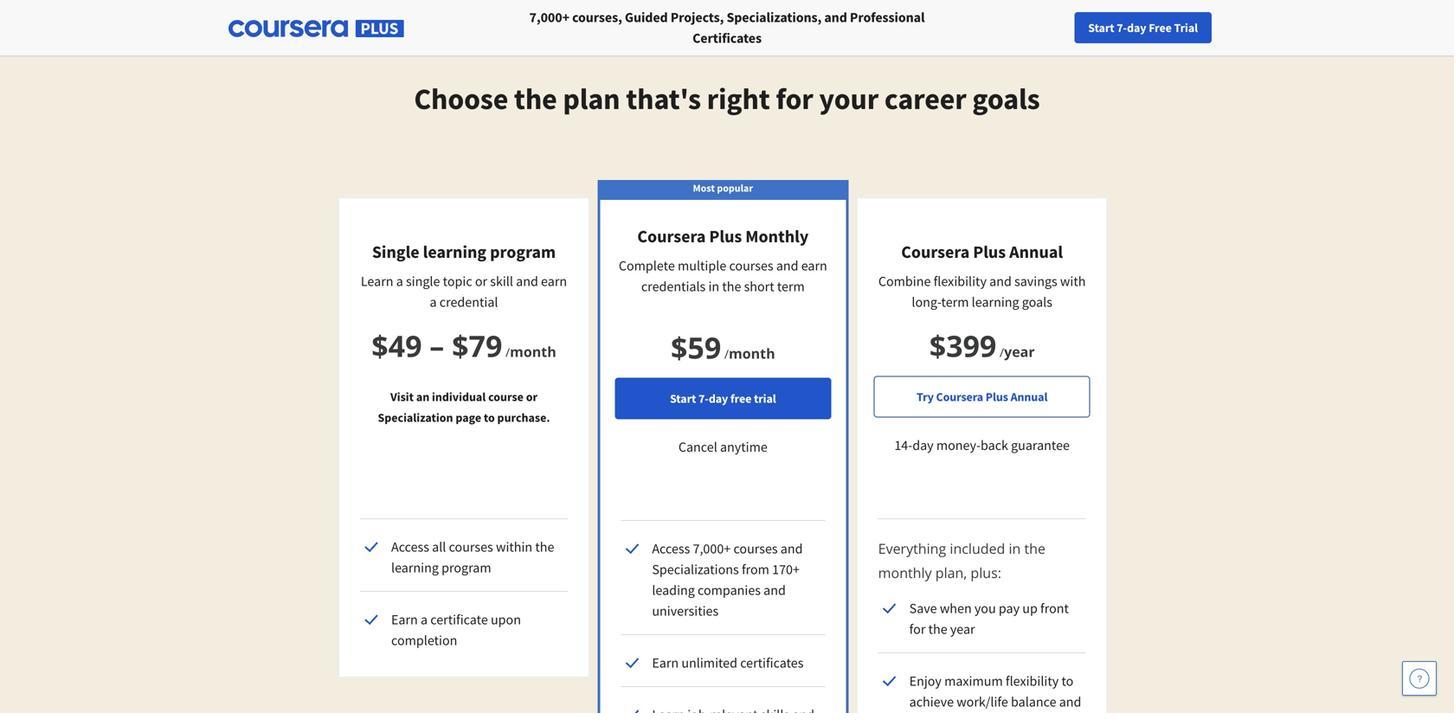 Task type: locate. For each thing, give the bounding box(es) containing it.
the inside access all courses within the learning program
[[535, 538, 554, 556]]

cancel anytime
[[678, 438, 768, 456]]

1 horizontal spatial year
[[1004, 342, 1035, 361]]

1 vertical spatial or
[[526, 389, 537, 405]]

7- for free
[[1117, 20, 1127, 35]]

goals right career
[[972, 80, 1040, 117]]

plus up "multiple"
[[709, 225, 742, 247]]

the inside save  when you pay up front for the year
[[928, 621, 947, 638]]

goals inside combine flexibility and savings with long-term learning goals
[[1022, 293, 1052, 311]]

1 horizontal spatial to
[[1061, 672, 1073, 690]]

in inside complete multiple courses and earn credentials in the short term
[[708, 278, 719, 295]]

earn inside the earn a certificate upon completion
[[391, 611, 418, 628]]

or inside the learn a single topic or skill and earn a credential
[[475, 273, 487, 290]]

access inside access all courses within the learning program
[[391, 538, 429, 556]]

the right within
[[535, 538, 554, 556]]

in right included
[[1009, 539, 1021, 558]]

long-
[[912, 293, 941, 311]]

month up course
[[510, 342, 556, 361]]

everything included in the monthly plan, plus:
[[878, 539, 1045, 582]]

goals
[[972, 80, 1040, 117], [1022, 293, 1052, 311]]

the right included
[[1024, 539, 1045, 558]]

2 vertical spatial a
[[421, 611, 428, 628]]

term up $399
[[941, 293, 969, 311]]

a right learn
[[396, 273, 403, 290]]

program down all
[[441, 559, 491, 576]]

earn up completion
[[391, 611, 418, 628]]

1 horizontal spatial your
[[1110, 20, 1133, 35]]

0 vertical spatial goals
[[972, 80, 1040, 117]]

/ right $79 on the left of page
[[505, 344, 510, 360]]

all
[[432, 538, 446, 556]]

1 horizontal spatial 7,000+
[[693, 540, 731, 557]]

a for certificate
[[421, 611, 428, 628]]

single
[[406, 273, 440, 290]]

earn unlimited certificates
[[652, 654, 804, 672]]

and inside combine flexibility and savings with long-term learning goals
[[989, 273, 1012, 290]]

course
[[488, 389, 524, 405]]

earn for $59
[[652, 654, 679, 672]]

0 horizontal spatial your
[[819, 80, 879, 117]]

access up specializations
[[652, 540, 690, 557]]

single
[[372, 241, 419, 263]]

and inside complete multiple courses and earn credentials in the short term
[[776, 257, 798, 274]]

plus inside button
[[986, 389, 1008, 405]]

0 vertical spatial day
[[1127, 20, 1146, 35]]

1 horizontal spatial start
[[1088, 20, 1114, 35]]

access for access all courses within the learning program
[[391, 538, 429, 556]]

annual up savings at the top of the page
[[1009, 241, 1063, 263]]

guarantee
[[1011, 437, 1070, 454]]

help center image
[[1409, 668, 1430, 689]]

a
[[396, 273, 403, 290], [430, 293, 437, 311], [421, 611, 428, 628]]

find your new career
[[1085, 20, 1194, 35]]

try
[[917, 389, 934, 405]]

year
[[1004, 342, 1035, 361], [950, 621, 975, 638]]

0 vertical spatial start
[[1088, 20, 1114, 35]]

a up completion
[[421, 611, 428, 628]]

a for single
[[396, 273, 403, 290]]

coursera for $399
[[901, 241, 970, 263]]

1 horizontal spatial for
[[909, 621, 926, 638]]

learning down all
[[391, 559, 439, 576]]

or left skill
[[475, 273, 487, 290]]

0 horizontal spatial year
[[950, 621, 975, 638]]

your left career
[[819, 80, 879, 117]]

0 vertical spatial 7-
[[1117, 20, 1127, 35]]

credentials
[[641, 278, 706, 295]]

year right $399
[[1004, 342, 1035, 361]]

2 horizontal spatial a
[[430, 293, 437, 311]]

and down monthly
[[776, 257, 798, 274]]

complete
[[619, 257, 675, 274]]

a down the single
[[430, 293, 437, 311]]

or for topic
[[475, 273, 487, 290]]

0 vertical spatial flexibility
[[934, 273, 987, 290]]

1 vertical spatial for
[[909, 621, 926, 638]]

1 horizontal spatial access
[[652, 540, 690, 557]]

purchase.
[[497, 410, 550, 425]]

and up 170+
[[780, 540, 803, 557]]

0 horizontal spatial earn
[[391, 611, 418, 628]]

coursera plus monthly
[[637, 225, 809, 247]]

most
[[693, 181, 715, 195]]

plus up combine flexibility and savings with long-term learning goals
[[973, 241, 1006, 263]]

/ inside $59 / month
[[724, 346, 729, 362]]

1 vertical spatial flexibility
[[1006, 672, 1059, 690]]

earn for $49
[[391, 611, 418, 628]]

/ for $59
[[724, 346, 729, 362]]

1 vertical spatial earn
[[652, 654, 679, 672]]

coursera for $59
[[637, 225, 706, 247]]

an
[[416, 389, 429, 405]]

earn right skill
[[541, 273, 567, 290]]

or
[[475, 273, 487, 290], [526, 389, 537, 405]]

earn
[[801, 257, 827, 274], [541, 273, 567, 290]]

0 horizontal spatial day
[[709, 391, 728, 406]]

to inside visit an individual course or specialization page to purchase.
[[484, 410, 495, 425]]

for right right
[[776, 80, 813, 117]]

7-
[[1117, 20, 1127, 35], [698, 391, 709, 406]]

0 vertical spatial in
[[708, 278, 719, 295]]

term right the short
[[777, 278, 805, 295]]

0 horizontal spatial a
[[396, 273, 403, 290]]

0 horizontal spatial or
[[475, 273, 487, 290]]

learning down savings at the top of the page
[[972, 293, 1019, 311]]

flexibility
[[934, 273, 987, 290], [1006, 672, 1059, 690]]

2 vertical spatial day
[[912, 437, 934, 454]]

1 horizontal spatial earn
[[801, 257, 827, 274]]

1 horizontal spatial or
[[526, 389, 537, 405]]

a inside the earn a certificate upon completion
[[421, 611, 428, 628]]

0 vertical spatial or
[[475, 273, 487, 290]]

included
[[950, 539, 1005, 558]]

1 vertical spatial start
[[670, 391, 696, 406]]

start 7-day free trial
[[1088, 20, 1198, 35]]

learning up topic
[[423, 241, 486, 263]]

coursera up combine
[[901, 241, 970, 263]]

7,000+ up specializations
[[693, 540, 731, 557]]

1 vertical spatial 7-
[[698, 391, 709, 406]]

combine flexibility and savings with long-term learning goals
[[878, 273, 1086, 311]]

0 vertical spatial year
[[1004, 342, 1035, 361]]

2 vertical spatial learning
[[391, 559, 439, 576]]

1 horizontal spatial a
[[421, 611, 428, 628]]

multiple
[[678, 257, 726, 274]]

and left professional
[[824, 9, 847, 26]]

courses inside "access 7,000+ courses and specializations from 170+ leading companies and universities"
[[733, 540, 778, 557]]

/ inside $399 / year
[[1000, 344, 1004, 360]]

0 vertical spatial a
[[396, 273, 403, 290]]

earn down monthly
[[801, 257, 827, 274]]

to inside enjoy maximum flexibility to achieve work/life balance an
[[1061, 672, 1073, 690]]

courses for all
[[449, 538, 493, 556]]

1 vertical spatial day
[[709, 391, 728, 406]]

start for start 7-day free trial
[[670, 391, 696, 406]]

1 horizontal spatial in
[[1009, 539, 1021, 558]]

flexibility down coursera plus annual
[[934, 273, 987, 290]]

0 vertical spatial to
[[484, 410, 495, 425]]

and
[[824, 9, 847, 26], [776, 257, 798, 274], [516, 273, 538, 290], [989, 273, 1012, 290], [780, 540, 803, 557], [763, 582, 786, 599]]

access for access 7,000+ courses and specializations from 170+ leading companies and universities
[[652, 540, 690, 557]]

0 horizontal spatial earn
[[541, 273, 567, 290]]

None search field
[[238, 11, 653, 45]]

learning inside access all courses within the learning program
[[391, 559, 439, 576]]

7,000+ left courses,
[[529, 9, 569, 26]]

program up skill
[[490, 241, 556, 263]]

universities
[[652, 602, 719, 620]]

coursera
[[637, 225, 706, 247], [901, 241, 970, 263], [936, 389, 983, 405]]

goals down savings at the top of the page
[[1022, 293, 1052, 311]]

to down front
[[1061, 672, 1073, 690]]

earn left unlimited
[[652, 654, 679, 672]]

year down when
[[950, 621, 975, 638]]

1 horizontal spatial term
[[941, 293, 969, 311]]

1 vertical spatial annual
[[1011, 389, 1048, 405]]

1 vertical spatial 7,000+
[[693, 540, 731, 557]]

certificate
[[430, 611, 488, 628]]

courses inside complete multiple courses and earn credentials in the short term
[[729, 257, 773, 274]]

choose the plan that's right for your career goals
[[414, 80, 1040, 117]]

start 7-day free trial button
[[1074, 12, 1212, 43]]

1 vertical spatial in
[[1009, 539, 1021, 558]]

unlimited
[[681, 654, 737, 672]]

or up purchase.
[[526, 389, 537, 405]]

0 horizontal spatial 7-
[[698, 391, 709, 406]]

1 horizontal spatial earn
[[652, 654, 679, 672]]

professional
[[850, 9, 925, 26]]

you
[[974, 600, 996, 617]]

the down save
[[928, 621, 947, 638]]

coursera plus annual
[[901, 241, 1063, 263]]

plus for $59
[[709, 225, 742, 247]]

everything
[[878, 539, 946, 558]]

courses for multiple
[[729, 257, 773, 274]]

month
[[510, 342, 556, 361], [729, 344, 775, 363]]

0 horizontal spatial 7,000+
[[529, 9, 569, 26]]

and down coursera plus annual
[[989, 273, 1012, 290]]

the
[[514, 80, 557, 117], [722, 278, 741, 295], [535, 538, 554, 556], [1024, 539, 1045, 558], [928, 621, 947, 638]]

1 horizontal spatial month
[[729, 344, 775, 363]]

0 horizontal spatial in
[[708, 278, 719, 295]]

0 horizontal spatial to
[[484, 410, 495, 425]]

0 horizontal spatial term
[[777, 278, 805, 295]]

access
[[391, 538, 429, 556], [652, 540, 690, 557]]

1 vertical spatial program
[[441, 559, 491, 576]]

$49
[[372, 325, 422, 366]]

$399
[[929, 325, 996, 366]]

0 horizontal spatial month
[[510, 342, 556, 361]]

1 horizontal spatial day
[[912, 437, 934, 454]]

achieve
[[909, 693, 954, 711]]

plus
[[709, 225, 742, 247], [973, 241, 1006, 263], [986, 389, 1008, 405]]

courses,
[[572, 9, 622, 26]]

0 vertical spatial your
[[1110, 20, 1133, 35]]

and right skill
[[516, 273, 538, 290]]

annual
[[1009, 241, 1063, 263], [1011, 389, 1048, 405]]

in down "multiple"
[[708, 278, 719, 295]]

0 horizontal spatial access
[[391, 538, 429, 556]]

/ right $399
[[1000, 344, 1004, 360]]

courses inside access all courses within the learning program
[[449, 538, 493, 556]]

your right find on the right of page
[[1110, 20, 1133, 35]]

or inside visit an individual course or specialization page to purchase.
[[526, 389, 537, 405]]

goals for career
[[972, 80, 1040, 117]]

0 vertical spatial earn
[[391, 611, 418, 628]]

coursera right try at the right bottom
[[936, 389, 983, 405]]

/ right $59
[[724, 346, 729, 362]]

for down save
[[909, 621, 926, 638]]

month up free
[[729, 344, 775, 363]]

access all courses within the learning program
[[391, 538, 554, 576]]

2 horizontal spatial /
[[1000, 344, 1004, 360]]

goals for learning
[[1022, 293, 1052, 311]]

access inside "access 7,000+ courses and specializations from 170+ leading companies and universities"
[[652, 540, 690, 557]]

the left 'plan'
[[514, 80, 557, 117]]

courses
[[729, 257, 773, 274], [449, 538, 493, 556], [733, 540, 778, 557]]

to right page
[[484, 410, 495, 425]]

projects,
[[671, 9, 724, 26]]

7- left free
[[698, 391, 709, 406]]

1 vertical spatial to
[[1061, 672, 1073, 690]]

courses right all
[[449, 538, 493, 556]]

1 vertical spatial learning
[[972, 293, 1019, 311]]

7,000+ courses, guided projects, specializations, and professional certificates
[[529, 9, 925, 47]]

plus up back at right
[[986, 389, 1008, 405]]

flexibility up balance
[[1006, 672, 1059, 690]]

for
[[776, 80, 813, 117], [909, 621, 926, 638]]

learning
[[423, 241, 486, 263], [972, 293, 1019, 311], [391, 559, 439, 576]]

170+
[[772, 561, 800, 578]]

plan
[[563, 80, 620, 117]]

coursera up complete
[[637, 225, 706, 247]]

1 horizontal spatial flexibility
[[1006, 672, 1059, 690]]

courses up from
[[733, 540, 778, 557]]

and inside the learn a single topic or skill and earn a credential
[[516, 273, 538, 290]]

the left the short
[[722, 278, 741, 295]]

7,000+ inside 7,000+ courses, guided projects, specializations, and professional certificates
[[529, 9, 569, 26]]

maximum
[[944, 672, 1003, 690]]

access left all
[[391, 538, 429, 556]]

specializations,
[[727, 9, 822, 26]]

for inside save  when you pay up front for the year
[[909, 621, 926, 638]]

courses up the short
[[729, 257, 773, 274]]

0 vertical spatial 7,000+
[[529, 9, 569, 26]]

1 vertical spatial year
[[950, 621, 975, 638]]

your inside find your new career link
[[1110, 20, 1133, 35]]

0 horizontal spatial /
[[505, 344, 510, 360]]

0 vertical spatial for
[[776, 80, 813, 117]]

leading
[[652, 582, 695, 599]]

1 horizontal spatial /
[[724, 346, 729, 362]]

term inside combine flexibility and savings with long-term learning goals
[[941, 293, 969, 311]]

7- left 'new'
[[1117, 20, 1127, 35]]

with
[[1060, 273, 1086, 290]]

1 horizontal spatial 7-
[[1117, 20, 1127, 35]]

0 horizontal spatial start
[[670, 391, 696, 406]]

the inside complete multiple courses and earn credentials in the short term
[[722, 278, 741, 295]]

2 horizontal spatial day
[[1127, 20, 1146, 35]]

earn inside the learn a single topic or skill and earn a credential
[[541, 273, 567, 290]]

1 vertical spatial goals
[[1022, 293, 1052, 311]]

coursera plus image
[[228, 20, 404, 37]]

0 horizontal spatial flexibility
[[934, 273, 987, 290]]

annual up guarantee
[[1011, 389, 1048, 405]]

term
[[777, 278, 805, 295], [941, 293, 969, 311]]



Task type: describe. For each thing, give the bounding box(es) containing it.
7,000+ inside "access 7,000+ courses and specializations from 170+ leading companies and universities"
[[693, 540, 731, 557]]

credential
[[439, 293, 498, 311]]

start for start 7-day free trial
[[1088, 20, 1114, 35]]

learn
[[361, 273, 393, 290]]

–
[[430, 325, 444, 366]]

specializations
[[652, 561, 739, 578]]

certificates
[[740, 654, 804, 672]]

flexibility inside combine flexibility and savings with long-term learning goals
[[934, 273, 987, 290]]

try coursera plus annual button
[[874, 376, 1090, 418]]

earn a certificate upon completion
[[391, 611, 521, 649]]

cancel
[[678, 438, 717, 456]]

skill
[[490, 273, 513, 290]]

anytime
[[720, 438, 768, 456]]

/ for $399
[[1000, 344, 1004, 360]]

0 horizontal spatial for
[[776, 80, 813, 117]]

the inside the everything included in the monthly plan, plus:
[[1024, 539, 1045, 558]]

savings
[[1014, 273, 1057, 290]]

visit
[[390, 389, 414, 405]]

find
[[1085, 20, 1107, 35]]

1 vertical spatial your
[[819, 80, 879, 117]]

month inside $59 / month
[[729, 344, 775, 363]]

within
[[496, 538, 532, 556]]

$79
[[452, 325, 502, 366]]

0 vertical spatial program
[[490, 241, 556, 263]]

flexibility inside enjoy maximum flexibility to achieve work/life balance an
[[1006, 672, 1059, 690]]

find your new career link
[[1076, 17, 1202, 39]]

popular
[[717, 181, 753, 195]]

up
[[1022, 600, 1038, 617]]

coursera inside button
[[936, 389, 983, 405]]

program inside access all courses within the learning program
[[441, 559, 491, 576]]

money-
[[936, 437, 981, 454]]

courses for 7,000+
[[733, 540, 778, 557]]

free
[[1149, 20, 1172, 35]]

monthly
[[878, 563, 932, 582]]

most popular
[[693, 181, 753, 195]]

specialization
[[378, 410, 453, 425]]

monthly
[[745, 225, 809, 247]]

balance
[[1011, 693, 1056, 711]]

back
[[981, 437, 1008, 454]]

individual
[[432, 389, 486, 405]]

enjoy
[[909, 672, 942, 690]]

completion
[[391, 632, 457, 649]]

start 7-day free trial
[[670, 391, 776, 406]]

year inside save  when you pay up front for the year
[[950, 621, 975, 638]]

try coursera plus annual
[[917, 389, 1048, 405]]

learn a single topic or skill and earn a credential
[[361, 273, 567, 311]]

companies
[[698, 582, 761, 599]]

learning inside combine flexibility and savings with long-term learning goals
[[972, 293, 1019, 311]]

or for course
[[526, 389, 537, 405]]

visit an individual course or specialization page to purchase.
[[378, 389, 550, 425]]

short
[[744, 278, 774, 295]]

term inside complete multiple courses and earn credentials in the short term
[[777, 278, 805, 295]]

$59
[[671, 327, 721, 367]]

free
[[730, 391, 751, 406]]

plus:
[[971, 563, 1001, 582]]

7- for free
[[698, 391, 709, 406]]

annual inside button
[[1011, 389, 1048, 405]]

upon
[[491, 611, 521, 628]]

work/life
[[957, 693, 1008, 711]]

and inside 7,000+ courses, guided projects, specializations, and professional certificates
[[824, 9, 847, 26]]

and down 170+
[[763, 582, 786, 599]]

start 7-day free trial button
[[615, 378, 831, 419]]

in inside the everything included in the monthly plan, plus:
[[1009, 539, 1021, 558]]

career
[[1160, 20, 1194, 35]]

0 vertical spatial annual
[[1009, 241, 1063, 263]]

0 vertical spatial learning
[[423, 241, 486, 263]]

14-day money-back guarantee
[[894, 437, 1070, 454]]

/ inside $49 – $79 / month
[[505, 344, 510, 360]]

page
[[456, 410, 481, 425]]

new
[[1135, 20, 1158, 35]]

$49 – $79 / month
[[372, 325, 556, 366]]

day for free
[[709, 391, 728, 406]]

plan,
[[935, 563, 967, 582]]

14-
[[894, 437, 912, 454]]

complete multiple courses and earn credentials in the short term
[[619, 257, 827, 295]]

choose
[[414, 80, 508, 117]]

pay
[[999, 600, 1020, 617]]

career
[[884, 80, 966, 117]]

day for free
[[1127, 20, 1146, 35]]

trial
[[754, 391, 776, 406]]

front
[[1040, 600, 1069, 617]]

save  when you pay up front for the year
[[909, 600, 1069, 638]]

save
[[909, 600, 937, 617]]

when
[[940, 600, 972, 617]]

certificates
[[692, 29, 762, 47]]

1 vertical spatial a
[[430, 293, 437, 311]]

$59 / month
[[671, 327, 775, 367]]

combine
[[878, 273, 931, 290]]

earn inside complete multiple courses and earn credentials in the short term
[[801, 257, 827, 274]]

from
[[742, 561, 769, 578]]

month inside $49 – $79 / month
[[510, 342, 556, 361]]

enjoy maximum flexibility to achieve work/life balance an
[[909, 672, 1081, 713]]

that's
[[626, 80, 701, 117]]

access 7,000+ courses and specializations from 170+ leading companies and universities
[[652, 540, 803, 620]]

$399 / year
[[929, 325, 1035, 366]]

plus for $399
[[973, 241, 1006, 263]]

year inside $399 / year
[[1004, 342, 1035, 361]]

right
[[707, 80, 770, 117]]



Task type: vqa. For each thing, say whether or not it's contained in the screenshot.
companies
yes



